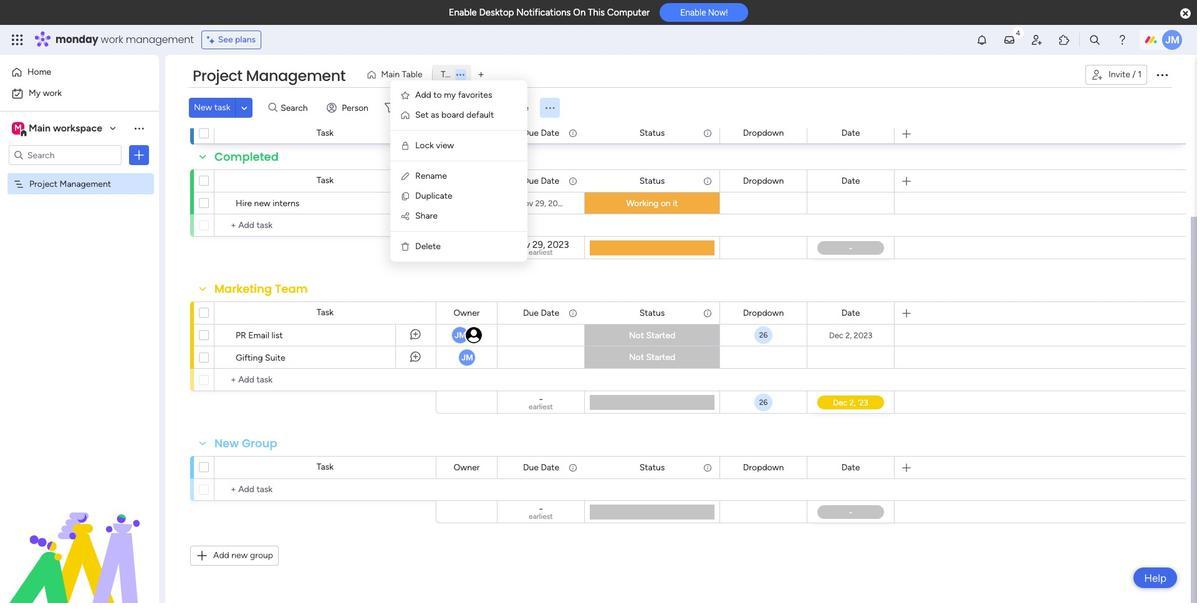 Task type: vqa. For each thing, say whether or not it's contained in the screenshot.
leftmost Options image
yes



Task type: describe. For each thing, give the bounding box(es) containing it.
m
[[14, 123, 22, 134]]

rename
[[416, 171, 447, 182]]

my work
[[29, 88, 62, 99]]

workspace selection element
[[12, 121, 104, 137]]

2 due date field from the top
[[520, 174, 563, 188]]

task
[[214, 102, 230, 113]]

project management inside field
[[193, 66, 346, 86]]

nov 29, 2023
[[518, 199, 567, 208]]

date field for do
[[839, 126, 864, 140]]

monday marketplace image
[[1059, 34, 1071, 46]]

board
[[442, 110, 464, 120]]

owner for new group
[[454, 463, 480, 473]]

hire
[[236, 198, 252, 209]]

duplicate image
[[401, 192, 411, 202]]

duplicate
[[416, 191, 453, 202]]

main table
[[381, 69, 423, 80]]

workspace options image
[[133, 122, 145, 135]]

set as board default
[[416, 110, 494, 120]]

2 status field from the top
[[637, 174, 668, 188]]

it
[[673, 198, 679, 209]]

lottie animation element
[[0, 478, 159, 604]]

invite / 1 button
[[1086, 65, 1148, 85]]

my work option
[[7, 84, 152, 104]]

add view image
[[479, 70, 484, 80]]

working
[[627, 198, 659, 209]]

4 image
[[1013, 26, 1024, 40]]

list
[[272, 331, 283, 341]]

invite / 1
[[1109, 69, 1142, 80]]

filter button
[[380, 98, 439, 118]]

add for add new group
[[213, 551, 229, 562]]

started for gifting suite
[[647, 353, 676, 363]]

2 due date from the top
[[523, 176, 560, 186]]

v2 search image
[[269, 101, 278, 115]]

2 + add task text field from the top
[[221, 373, 430, 388]]

on
[[661, 198, 671, 209]]

task for marketing team
[[317, 308, 334, 318]]

pr
[[236, 331, 246, 341]]

task for to do
[[317, 128, 334, 139]]

nov 29, 2023 earliest
[[513, 240, 569, 257]]

filter
[[400, 103, 420, 113]]

my
[[444, 90, 456, 100]]

lock view
[[416, 140, 454, 151]]

Completed field
[[212, 149, 282, 165]]

dec
[[830, 331, 844, 340]]

monday work management
[[56, 32, 194, 47]]

favorites
[[458, 90, 493, 100]]

working on it
[[627, 198, 679, 209]]

2 - earliest from the top
[[529, 504, 553, 522]]

add new group
[[213, 551, 273, 562]]

work for monday
[[101, 32, 123, 47]]

project management inside "list box"
[[29, 178, 111, 189]]

hire new interns
[[236, 198, 300, 209]]

task for completed
[[317, 175, 334, 186]]

suite
[[265, 353, 286, 364]]

Marketing Team field
[[212, 281, 311, 298]]

workspace image
[[12, 122, 24, 135]]

1 26 from the top
[[760, 331, 768, 340]]

group
[[250, 551, 273, 562]]

main workspace
[[29, 122, 102, 134]]

not for gifting suite
[[629, 353, 644, 363]]

new for new task
[[194, 102, 212, 113]]

to do
[[215, 102, 246, 117]]

enable now! button
[[660, 3, 749, 22]]

on
[[574, 7, 586, 18]]

task for new group
[[317, 462, 334, 473]]

due date field for do
[[520, 126, 563, 140]]

plans
[[235, 34, 256, 45]]

/
[[1133, 69, 1137, 80]]

to
[[215, 102, 228, 117]]

this
[[588, 7, 605, 18]]

help button
[[1134, 568, 1178, 589]]

dapulse close image
[[1181, 7, 1192, 20]]

person button
[[322, 98, 376, 118]]

dropdown for team
[[743, 308, 784, 319]]

group
[[242, 436, 277, 452]]

new task button
[[189, 98, 235, 118]]

column information image for marketing team
[[568, 309, 578, 319]]

1 inside invite / 1 button
[[1139, 69, 1142, 80]]

home link
[[7, 62, 152, 82]]

2023 for nov 29, 2023
[[549, 199, 567, 208]]

nov for nov 29, 2023 earliest
[[513, 240, 531, 251]]

see plans button
[[201, 31, 262, 49]]

as
[[431, 110, 440, 120]]

1 + add task text field from the top
[[221, 218, 430, 233]]

gifting
[[236, 353, 263, 364]]

not started for gifting suite
[[629, 353, 676, 363]]

my work link
[[7, 84, 152, 104]]

invite members image
[[1031, 34, 1044, 46]]

due for group
[[523, 463, 539, 473]]

Search in workspace field
[[26, 148, 104, 163]]

set as board default image
[[401, 110, 411, 120]]

person
[[342, 103, 369, 113]]

workspace
[[53, 122, 102, 134]]

enable desktop notifications on this computer
[[449, 7, 650, 18]]

dropdown field for group
[[740, 461, 788, 475]]

project inside "list box"
[[29, 178, 57, 189]]

column information image for to do
[[703, 128, 713, 138]]

dropdown field for do
[[740, 126, 788, 140]]

dropdown for group
[[743, 463, 784, 473]]

arrow down image
[[424, 100, 439, 115]]

select product image
[[11, 34, 24, 46]]

now!
[[709, 8, 728, 18]]

2 date field from the top
[[839, 174, 864, 188]]

2 - from the top
[[539, 504, 543, 516]]

enable for enable now!
[[681, 8, 707, 18]]

help
[[1145, 572, 1167, 585]]

29, for nov 29, 2023 earliest
[[533, 240, 545, 251]]

update feed image
[[1004, 34, 1016, 46]]

lock view image
[[401, 141, 411, 151]]

main table button
[[362, 65, 432, 85]]

marketing
[[215, 281, 272, 297]]

main for main workspace
[[29, 122, 51, 134]]

notifications
[[517, 7, 571, 18]]

2 dropdown from the top
[[743, 176, 784, 186]]

interns
[[273, 198, 300, 209]]

lock
[[416, 140, 434, 151]]

home
[[27, 67, 51, 77]]

hide
[[510, 103, 529, 113]]

home option
[[7, 62, 152, 82]]

project inside project management field
[[193, 66, 243, 86]]

view
[[436, 140, 454, 151]]

completed
[[215, 149, 279, 165]]

sort
[[463, 103, 479, 113]]

do
[[231, 102, 246, 117]]

due date field for group
[[520, 461, 563, 475]]

default
[[467, 110, 494, 120]]

3 earliest from the top
[[529, 513, 553, 522]]

table button
[[432, 65, 471, 85]]

Search field
[[278, 99, 315, 117]]

Project Management field
[[190, 66, 349, 87]]

my
[[29, 88, 41, 99]]



Task type: locate. For each thing, give the bounding box(es) containing it.
table
[[402, 69, 423, 80], [441, 69, 462, 80]]

new inside button
[[194, 102, 212, 113]]

owner for marketing team
[[454, 308, 480, 319]]

Dropdown field
[[740, 126, 788, 140], [740, 174, 788, 188], [740, 307, 788, 320], [740, 461, 788, 475]]

New Group field
[[212, 436, 281, 452]]

1 - from the top
[[539, 394, 543, 406]]

2 vertical spatial 2023
[[854, 331, 873, 340]]

add inside button
[[213, 551, 229, 562]]

2 not started from the top
[[629, 353, 676, 363]]

status field for group
[[637, 461, 668, 475]]

2023 right 2, on the bottom of the page
[[854, 331, 873, 340]]

1 vertical spatial 1
[[419, 202, 422, 210]]

4 task from the top
[[317, 462, 334, 473]]

nov up nov 29, 2023 earliest
[[518, 199, 534, 208]]

add to my favorites
[[416, 90, 493, 100]]

enable now!
[[681, 8, 728, 18]]

column information image
[[568, 176, 578, 186], [703, 176, 713, 186], [568, 309, 578, 319]]

0 vertical spatial options image
[[452, 71, 470, 79]]

29,
[[536, 199, 547, 208], [533, 240, 545, 251]]

4 date field from the top
[[839, 461, 864, 475]]

set
[[416, 110, 429, 120]]

column information image for completed
[[568, 176, 578, 186]]

jeremy miller image
[[1163, 30, 1183, 50]]

2 dropdown field from the top
[[740, 174, 788, 188]]

3 task from the top
[[317, 308, 334, 318]]

0 horizontal spatial new
[[194, 102, 212, 113]]

1 owner from the top
[[454, 128, 480, 138]]

1 horizontal spatial table
[[441, 69, 462, 80]]

1 vertical spatial nov
[[513, 240, 531, 251]]

add for add to my favorites
[[416, 90, 432, 100]]

rename image
[[401, 172, 411, 182]]

enable inside enable now! 'button'
[[681, 8, 707, 18]]

1 not from the top
[[629, 330, 644, 341]]

owner for to do
[[454, 128, 480, 138]]

owner field for group
[[451, 461, 483, 475]]

dec 2, 2023
[[830, 331, 873, 340]]

1 - earliest from the top
[[529, 394, 553, 412]]

0 horizontal spatial project
[[29, 178, 57, 189]]

+ Add task text field
[[221, 218, 430, 233], [221, 373, 430, 388], [221, 483, 430, 498]]

2,
[[846, 331, 852, 340]]

0 horizontal spatial main
[[29, 122, 51, 134]]

3 owner field from the top
[[451, 461, 483, 475]]

1 vertical spatial new
[[215, 436, 239, 452]]

4 status field from the top
[[637, 461, 668, 475]]

enable for enable desktop notifications on this computer
[[449, 7, 477, 18]]

0 vertical spatial - earliest
[[529, 394, 553, 412]]

2 owner from the top
[[454, 308, 480, 319]]

not
[[629, 330, 644, 341], [629, 353, 644, 363]]

dropdown field for team
[[740, 307, 788, 320]]

gifting suite
[[236, 353, 286, 364]]

2023 up nov 29, 2023 earliest
[[549, 199, 567, 208]]

2 owner field from the top
[[451, 307, 483, 320]]

team
[[275, 281, 308, 297]]

work right monday
[[101, 32, 123, 47]]

0 horizontal spatial new
[[232, 551, 248, 562]]

1 vertical spatial not
[[629, 353, 644, 363]]

0 vertical spatial project management
[[193, 66, 346, 86]]

1 vertical spatial owner
[[454, 308, 480, 319]]

1 horizontal spatial 1
[[1139, 69, 1142, 80]]

1 horizontal spatial new
[[254, 198, 271, 209]]

new group
[[215, 436, 277, 452]]

2 26 from the top
[[760, 398, 768, 407]]

management inside the project management "list box"
[[60, 178, 111, 189]]

status field for do
[[637, 126, 668, 140]]

due date for do
[[523, 128, 560, 138]]

new for new group
[[215, 436, 239, 452]]

status for group
[[640, 463, 665, 473]]

main
[[381, 69, 400, 80], [29, 122, 51, 134]]

4 due date from the top
[[523, 463, 560, 473]]

earliest
[[529, 248, 553, 257], [529, 403, 553, 412], [529, 513, 553, 522]]

due for team
[[523, 308, 539, 319]]

0 vertical spatial 26
[[760, 331, 768, 340]]

notifications image
[[976, 34, 989, 46]]

see
[[218, 34, 233, 45]]

add to my favorites image
[[401, 90, 411, 100]]

0 horizontal spatial options image
[[133, 149, 145, 162]]

new task
[[194, 102, 230, 113]]

2 vertical spatial owner
[[454, 463, 480, 473]]

3 + add task text field from the top
[[221, 483, 430, 498]]

add inside menu
[[416, 90, 432, 100]]

add left the group
[[213, 551, 229, 562]]

0 vertical spatial -
[[539, 394, 543, 406]]

nov inside nov 29, 2023 earliest
[[513, 240, 531, 251]]

4 status from the top
[[640, 463, 665, 473]]

0 vertical spatial add
[[416, 90, 432, 100]]

0 horizontal spatial management
[[60, 178, 111, 189]]

1 dropdown from the top
[[743, 128, 784, 138]]

not started for pr email list
[[629, 330, 676, 341]]

0 vertical spatial 1
[[1139, 69, 1142, 80]]

1 vertical spatial new
[[232, 551, 248, 562]]

add
[[416, 90, 432, 100], [213, 551, 229, 562]]

nov for nov 29, 2023
[[518, 199, 534, 208]]

1 vertical spatial project management
[[29, 178, 111, 189]]

3 due date field from the top
[[520, 307, 563, 320]]

work
[[101, 32, 123, 47], [43, 88, 62, 99]]

due
[[523, 128, 539, 138], [523, 176, 539, 186], [523, 308, 539, 319], [523, 463, 539, 473]]

dropdown
[[743, 128, 784, 138], [743, 176, 784, 186], [743, 308, 784, 319], [743, 463, 784, 473]]

3 dropdown field from the top
[[740, 307, 788, 320]]

4 dropdown from the top
[[743, 463, 784, 473]]

1 vertical spatial -
[[539, 504, 543, 516]]

0 vertical spatial new
[[194, 102, 212, 113]]

29, up nov 29, 2023 earliest
[[536, 199, 547, 208]]

owner
[[454, 128, 480, 138], [454, 308, 480, 319], [454, 463, 480, 473]]

2 vertical spatial + add task text field
[[221, 483, 430, 498]]

1 task from the top
[[317, 128, 334, 139]]

management
[[246, 66, 346, 86], [60, 178, 111, 189]]

pr email list
[[236, 331, 283, 341]]

column information image for new group
[[703, 463, 713, 473]]

options image left "add view" image
[[452, 71, 470, 79]]

1 vertical spatial not started
[[629, 353, 676, 363]]

1 vertical spatial 26
[[760, 398, 768, 407]]

main up "filter" popup button
[[381, 69, 400, 80]]

1 right /
[[1139, 69, 1142, 80]]

option
[[0, 173, 159, 175]]

0 vertical spatial not started
[[629, 330, 676, 341]]

not for pr email list
[[629, 330, 644, 341]]

1 vertical spatial + add task text field
[[221, 373, 430, 388]]

enable left desktop
[[449, 7, 477, 18]]

nov down nov 29, 2023
[[513, 240, 531, 251]]

1 horizontal spatial main
[[381, 69, 400, 80]]

new
[[194, 102, 212, 113], [215, 436, 239, 452]]

sort button
[[443, 98, 487, 118]]

3 due from the top
[[523, 308, 539, 319]]

share image
[[401, 212, 411, 221]]

0 vertical spatial started
[[647, 330, 676, 341]]

1 up share
[[419, 202, 422, 210]]

0 horizontal spatial enable
[[449, 7, 477, 18]]

work for my
[[43, 88, 62, 99]]

main for main table
[[381, 69, 400, 80]]

2023 for nov 29, 2023 earliest
[[548, 240, 569, 251]]

1 horizontal spatial work
[[101, 32, 123, 47]]

1 status field from the top
[[637, 126, 668, 140]]

due date field for team
[[520, 307, 563, 320]]

marketing team
[[215, 281, 308, 297]]

angle down image
[[242, 103, 248, 113]]

1 dropdown field from the top
[[740, 126, 788, 140]]

1 horizontal spatial management
[[246, 66, 346, 86]]

earliest inside nov 29, 2023 earliest
[[529, 248, 553, 257]]

project down search in workspace "field"
[[29, 178, 57, 189]]

1 vertical spatial - earliest
[[529, 504, 553, 522]]

1 table from the left
[[402, 69, 423, 80]]

3 status from the top
[[640, 308, 665, 319]]

1 horizontal spatial new
[[215, 436, 239, 452]]

- earliest
[[529, 394, 553, 412], [529, 504, 553, 522]]

menu
[[391, 80, 528, 262]]

0 vertical spatial owner field
[[451, 126, 483, 140]]

search everything image
[[1089, 34, 1102, 46]]

1 started from the top
[[647, 330, 676, 341]]

2023 down nov 29, 2023
[[548, 240, 569, 251]]

enable left now!
[[681, 8, 707, 18]]

management inside project management field
[[246, 66, 346, 86]]

1 vertical spatial add
[[213, 551, 229, 562]]

1 horizontal spatial add
[[416, 90, 432, 100]]

add new group button
[[190, 547, 279, 567]]

29, down nov 29, 2023
[[533, 240, 545, 251]]

see plans
[[218, 34, 256, 45]]

monday
[[56, 32, 98, 47]]

1 horizontal spatial options image
[[452, 71, 470, 79]]

project management up v2 search 'icon'
[[193, 66, 346, 86]]

1 vertical spatial project
[[29, 178, 57, 189]]

owner field for do
[[451, 126, 483, 140]]

management
[[126, 32, 194, 47]]

Owner field
[[451, 126, 483, 140], [451, 307, 483, 320], [451, 461, 483, 475]]

1 vertical spatial 2023
[[548, 240, 569, 251]]

2 table from the left
[[441, 69, 462, 80]]

owner field for team
[[451, 307, 483, 320]]

2023 inside nov 29, 2023 earliest
[[548, 240, 569, 251]]

started
[[647, 330, 676, 341], [647, 353, 676, 363]]

1 inside 1 button
[[419, 202, 422, 210]]

1 vertical spatial management
[[60, 178, 111, 189]]

1 horizontal spatial enable
[[681, 8, 707, 18]]

1 vertical spatial started
[[647, 353, 676, 363]]

1 not started from the top
[[629, 330, 676, 341]]

new left to
[[194, 102, 212, 113]]

column information image for marketing team
[[703, 309, 713, 319]]

add left to at the left of page
[[416, 90, 432, 100]]

3 owner from the top
[[454, 463, 480, 473]]

due for do
[[523, 128, 539, 138]]

1 date field from the top
[[839, 126, 864, 140]]

1 due date from the top
[[523, 128, 560, 138]]

2 status from the top
[[640, 176, 665, 186]]

status for team
[[640, 308, 665, 319]]

main inside workspace selection element
[[29, 122, 51, 134]]

started for pr email list
[[647, 330, 676, 341]]

invite
[[1109, 69, 1131, 80]]

table up add to my favorites image
[[402, 69, 423, 80]]

29, for nov 29, 2023
[[536, 199, 547, 208]]

0 vertical spatial + add task text field
[[221, 218, 430, 233]]

delete image
[[401, 242, 411, 252]]

0 vertical spatial earliest
[[529, 248, 553, 257]]

1 horizontal spatial project management
[[193, 66, 346, 86]]

2 due from the top
[[523, 176, 539, 186]]

0 horizontal spatial project management
[[29, 178, 111, 189]]

enable
[[449, 7, 477, 18], [681, 8, 707, 18]]

not started
[[629, 330, 676, 341], [629, 353, 676, 363]]

1 vertical spatial main
[[29, 122, 51, 134]]

due date
[[523, 128, 560, 138], [523, 176, 560, 186], [523, 308, 560, 319], [523, 463, 560, 473]]

new inside field
[[215, 436, 239, 452]]

0 vertical spatial work
[[101, 32, 123, 47]]

hide button
[[491, 98, 536, 118]]

options image inside table button
[[452, 71, 470, 79]]

2 task from the top
[[317, 175, 334, 186]]

1 button
[[396, 192, 436, 215]]

desktop
[[479, 7, 514, 18]]

1 owner field from the top
[[451, 126, 483, 140]]

0 vertical spatial main
[[381, 69, 400, 80]]

4 dropdown field from the top
[[740, 461, 788, 475]]

menu image
[[544, 102, 556, 114]]

3 status field from the top
[[637, 307, 668, 320]]

2 started from the top
[[647, 353, 676, 363]]

project up the task
[[193, 66, 243, 86]]

1 vertical spatial earliest
[[529, 403, 553, 412]]

2 vertical spatial earliest
[[529, 513, 553, 522]]

main right workspace image
[[29, 122, 51, 134]]

1 vertical spatial 29,
[[533, 240, 545, 251]]

new for add
[[232, 551, 248, 562]]

new
[[254, 198, 271, 209], [232, 551, 248, 562]]

0 vertical spatial nov
[[518, 199, 534, 208]]

date
[[541, 128, 560, 138], [842, 128, 861, 138], [541, 176, 560, 186], [842, 176, 861, 186], [541, 308, 560, 319], [842, 308, 861, 319], [541, 463, 560, 473], [842, 463, 861, 473]]

29, inside nov 29, 2023 earliest
[[533, 240, 545, 251]]

0 horizontal spatial work
[[43, 88, 62, 99]]

3 dropdown from the top
[[743, 308, 784, 319]]

status for do
[[640, 128, 665, 138]]

lottie animation image
[[0, 478, 159, 604]]

0 vertical spatial 2023
[[549, 199, 567, 208]]

delete
[[416, 241, 441, 252]]

to
[[434, 90, 442, 100]]

0 vertical spatial project
[[193, 66, 243, 86]]

help image
[[1117, 34, 1129, 46]]

management down search in workspace "field"
[[60, 178, 111, 189]]

To Do field
[[212, 102, 250, 118]]

0 horizontal spatial table
[[402, 69, 423, 80]]

4 due date field from the top
[[520, 461, 563, 475]]

computer
[[608, 7, 650, 18]]

Date field
[[839, 126, 864, 140], [839, 174, 864, 188], [839, 307, 864, 320], [839, 461, 864, 475]]

0 vertical spatial new
[[254, 198, 271, 209]]

1 due from the top
[[523, 128, 539, 138]]

1 horizontal spatial project
[[193, 66, 243, 86]]

1 due date field from the top
[[520, 126, 563, 140]]

column information image
[[568, 128, 578, 138], [703, 128, 713, 138], [703, 309, 713, 319], [568, 463, 578, 473], [703, 463, 713, 473]]

Status field
[[637, 126, 668, 140], [637, 174, 668, 188], [637, 307, 668, 320], [637, 461, 668, 475]]

table up my
[[441, 69, 462, 80]]

main inside button
[[381, 69, 400, 80]]

1 vertical spatial options image
[[133, 149, 145, 162]]

3 date field from the top
[[839, 307, 864, 320]]

1 earliest from the top
[[529, 248, 553, 257]]

Due Date field
[[520, 126, 563, 140], [520, 174, 563, 188], [520, 307, 563, 320], [520, 461, 563, 475]]

project management down search in workspace "field"
[[29, 178, 111, 189]]

4 due from the top
[[523, 463, 539, 473]]

new left group
[[215, 436, 239, 452]]

share
[[416, 211, 438, 221]]

1 vertical spatial owner field
[[451, 307, 483, 320]]

due date for group
[[523, 463, 560, 473]]

2 not from the top
[[629, 353, 644, 363]]

date field for group
[[839, 461, 864, 475]]

2 vertical spatial owner field
[[451, 461, 483, 475]]

new inside button
[[232, 551, 248, 562]]

menu containing add to my favorites
[[391, 80, 528, 262]]

dropdown for do
[[743, 128, 784, 138]]

1 status from the top
[[640, 128, 665, 138]]

status field for team
[[637, 307, 668, 320]]

1 vertical spatial work
[[43, 88, 62, 99]]

due date for team
[[523, 308, 560, 319]]

work inside option
[[43, 88, 62, 99]]

options image
[[452, 71, 470, 79], [133, 149, 145, 162]]

status
[[640, 128, 665, 138], [640, 176, 665, 186], [640, 308, 665, 319], [640, 463, 665, 473]]

options image down workspace options icon
[[133, 149, 145, 162]]

0 horizontal spatial add
[[213, 551, 229, 562]]

new left the group
[[232, 551, 248, 562]]

2 earliest from the top
[[529, 403, 553, 412]]

0 horizontal spatial 1
[[419, 202, 422, 210]]

new for hire
[[254, 198, 271, 209]]

date field for team
[[839, 307, 864, 320]]

0 vertical spatial 29,
[[536, 199, 547, 208]]

new right hire
[[254, 198, 271, 209]]

3 due date from the top
[[523, 308, 560, 319]]

management up search field
[[246, 66, 346, 86]]

0 vertical spatial not
[[629, 330, 644, 341]]

2023
[[549, 199, 567, 208], [548, 240, 569, 251], [854, 331, 873, 340]]

2023 for dec 2, 2023
[[854, 331, 873, 340]]

project management
[[193, 66, 346, 86], [29, 178, 111, 189]]

0 vertical spatial owner
[[454, 128, 480, 138]]

project management list box
[[0, 171, 159, 363]]

26
[[760, 331, 768, 340], [760, 398, 768, 407]]

email
[[249, 331, 270, 341]]

options image
[[1155, 67, 1170, 82]]

1
[[1139, 69, 1142, 80], [419, 202, 422, 210]]

0 vertical spatial management
[[246, 66, 346, 86]]

work right my
[[43, 88, 62, 99]]



